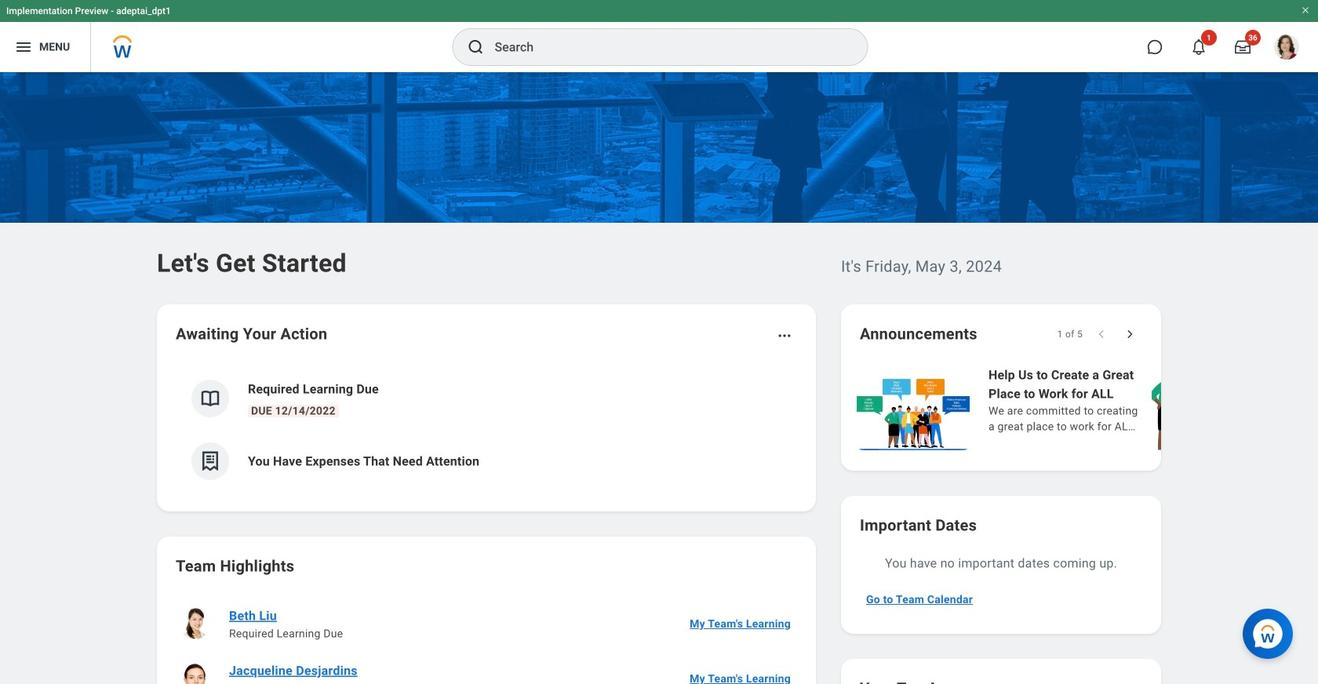 Task type: vqa. For each thing, say whether or not it's contained in the screenshot.
notifications large image on the top right of page
yes



Task type: locate. For each thing, give the bounding box(es) containing it.
dashboard expenses image
[[199, 450, 222, 473]]

chevron left small image
[[1094, 326, 1110, 342]]

profile logan mcneil image
[[1274, 35, 1300, 63]]

list
[[854, 364, 1318, 452], [176, 367, 797, 493], [176, 596, 797, 684]]

search image
[[467, 38, 485, 57]]

banner
[[0, 0, 1318, 72]]

status
[[1058, 328, 1083, 341]]

justify image
[[14, 38, 33, 57]]

related actions image
[[777, 328, 793, 344]]

book open image
[[199, 387, 222, 410]]

notifications large image
[[1191, 39, 1207, 55]]

main content
[[0, 72, 1318, 684]]



Task type: describe. For each thing, give the bounding box(es) containing it.
close environment banner image
[[1301, 5, 1311, 15]]

inbox large image
[[1235, 39, 1251, 55]]

Search Workday  search field
[[495, 30, 835, 64]]

chevron right small image
[[1122, 326, 1138, 342]]



